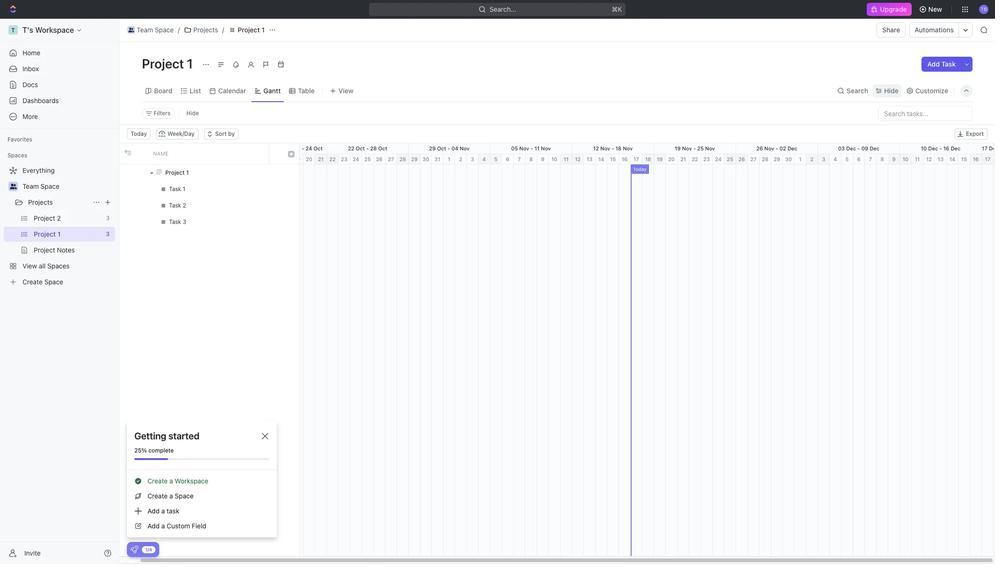 Task type: vqa. For each thing, say whether or not it's contained in the screenshot.
the bottommost for
no



Task type: locate. For each thing, give the bounding box(es) containing it.
23 down 19 nov - 25 nov element
[[704, 156, 710, 162]]

1 horizontal spatial 15 element
[[959, 154, 971, 164]]

- inside 19 nov - 25 nov element
[[694, 145, 696, 151]]

sort by
[[215, 130, 235, 137]]

1 dec from the left
[[788, 145, 798, 151]]

10 down 10 dec - 16 dec "element"
[[903, 156, 909, 162]]

5 oct from the left
[[437, 145, 446, 151]]

03
[[839, 145, 845, 151]]

1 horizontal spatial 19
[[657, 156, 663, 162]]

12 for 12 nov - 18 nov
[[594, 145, 599, 151]]

- inside "26 nov - 02 dec" element
[[776, 145, 779, 151]]

2 26 element from the left
[[737, 154, 748, 164]]

2 15 element from the left
[[959, 154, 971, 164]]

dec for 10 dec - 16 dec
[[951, 145, 961, 151]]

- for 02
[[776, 145, 779, 151]]

1 horizontal spatial 5
[[846, 156, 849, 162]]

24 element down 19 nov - 25 nov element
[[713, 154, 725, 164]]

dec right 03
[[847, 145, 857, 151]]

1 30 element from the left
[[421, 154, 432, 164]]

1 horizontal spatial 19 element
[[655, 154, 666, 164]]

30
[[423, 156, 430, 162], [786, 156, 792, 162]]

16 element down 17 dec - 23 dec element
[[971, 154, 983, 164]]

9 down 05 nov - 11 nov element
[[541, 156, 545, 162]]

t
[[11, 26, 15, 34]]

2 horizontal spatial 10
[[922, 145, 927, 151]]

18 oct - 24 oct element
[[280, 143, 327, 154]]

- inside '29 oct - 04 nov' element
[[448, 145, 450, 151]]

9
[[541, 156, 545, 162], [893, 156, 896, 162]]

by
[[228, 130, 235, 137]]

0 horizontal spatial projects
[[28, 198, 53, 206]]

name column header
[[148, 143, 269, 164]]

0 horizontal spatial 22
[[329, 156, 336, 162]]

1 25 element from the left
[[362, 154, 374, 164]]

2 22 element from the left
[[690, 154, 701, 164]]

create inside 'link'
[[22, 278, 43, 286]]

20 right 18 element
[[669, 156, 675, 162]]

1 19 element from the left
[[292, 154, 304, 164]]

10 down 05 nov - 11 nov element
[[552, 156, 558, 162]]

5
[[495, 156, 498, 162], [846, 156, 849, 162]]

22 element down 19 nov - 25 nov element
[[690, 154, 701, 164]]

- inside 10 dec - 16 dec "element"
[[940, 145, 943, 151]]

hide
[[885, 86, 899, 94], [186, 110, 199, 117]]

20 for first 20 element
[[306, 156, 313, 162]]

add inside button
[[928, 60, 940, 68]]

14 down 12 nov - 18 nov at the right
[[599, 156, 605, 162]]

create up add a task on the left bottom of the page
[[148, 492, 168, 500]]

1 horizontal spatial 6
[[858, 156, 861, 162]]

28 element
[[397, 154, 409, 164], [760, 154, 772, 164]]

‎task 1
[[169, 185, 185, 192]]

2 9 from the left
[[893, 156, 896, 162]]

0 vertical spatial view
[[339, 86, 354, 94]]

30 down 02
[[786, 156, 792, 162]]

9 down 03 dec - 09 dec element
[[893, 156, 896, 162]]

 image inside name row
[[288, 151, 295, 157]]

a for workspace
[[170, 477, 173, 485]]

row group
[[119, 164, 299, 556]]

team space
[[137, 26, 174, 34], [22, 182, 59, 190]]

2 11 element from the left
[[912, 154, 924, 164]]

1 horizontal spatial 21
[[681, 156, 687, 162]]

- for 16
[[940, 145, 943, 151]]

29 left 31
[[411, 156, 418, 162]]

add left task
[[148, 507, 160, 515]]

1 horizontal spatial view
[[339, 86, 354, 94]]

everything link
[[4, 163, 113, 178]]

21
[[318, 156, 324, 162], [681, 156, 687, 162]]

create a space
[[148, 492, 194, 500]]

row group containing project 1
[[119, 164, 299, 556]]

project 1 - 0.00% row
[[119, 164, 299, 181]]

13 element
[[584, 154, 596, 164], [936, 154, 947, 164]]

add task
[[928, 60, 956, 68]]

20 element down 18 oct - 24 oct element
[[304, 154, 315, 164]]

1 - from the left
[[302, 145, 304, 151]]

a for custom
[[161, 522, 165, 530]]

1 vertical spatial team space
[[22, 182, 59, 190]]

28 element left 31
[[397, 154, 409, 164]]

3 nov from the left
[[541, 145, 551, 151]]

16 down '12 nov - 18 nov' element
[[622, 156, 628, 162]]

2 nov from the left
[[520, 145, 530, 151]]

0 horizontal spatial 14
[[599, 156, 605, 162]]

2 27 from the left
[[751, 156, 757, 162]]

2 25 element from the left
[[725, 154, 737, 164]]

view left all
[[22, 262, 37, 270]]

dec down search tasks... text field
[[929, 145, 939, 151]]

19 element down 19 nov - 25 nov element
[[655, 154, 666, 164]]

customize
[[916, 86, 949, 94]]

- inside 05 nov - 11 nov element
[[531, 145, 533, 151]]

1 horizontal spatial 17 element
[[983, 154, 995, 164]]

6 - from the left
[[694, 145, 696, 151]]

12 for first 12 'element'
[[575, 156, 581, 162]]

24
[[306, 145, 312, 151], [353, 156, 359, 162], [716, 156, 722, 162]]

7
[[518, 156, 521, 162], [870, 156, 873, 162]]

1 11 element from the left
[[561, 154, 573, 164]]

1 horizontal spatial 15
[[962, 156, 968, 162]]

create down all
[[22, 278, 43, 286]]

team
[[137, 26, 153, 34], [22, 182, 39, 190]]

30 element down 02
[[783, 154, 795, 164]]

3 down ‎task 2
[[183, 218, 186, 225]]

22 for second 22 element from the left
[[692, 156, 699, 162]]

0 horizontal spatial 20
[[306, 156, 313, 162]]

23 element
[[339, 154, 350, 164], [701, 154, 713, 164]]

12 for first 12 'element' from the right
[[927, 156, 933, 162]]

add task button
[[922, 57, 962, 72]]

0 horizontal spatial 10 element
[[549, 154, 561, 164]]

30 element
[[421, 154, 432, 164], [783, 154, 795, 164]]

0 horizontal spatial 12
[[575, 156, 581, 162]]

0 vertical spatial add
[[928, 60, 940, 68]]

10 element down 10 dec - 16 dec "element"
[[901, 154, 912, 164]]

hide button
[[874, 84, 902, 97]]

1 horizontal spatial 14 element
[[947, 154, 959, 164]]

23 down 22 oct - 28 oct element
[[341, 156, 348, 162]]

1 horizontal spatial 12 element
[[924, 154, 936, 164]]

29 up 31
[[429, 145, 436, 151]]

2 inside cell
[[183, 202, 186, 209]]

27
[[388, 156, 394, 162], [751, 156, 757, 162]]

16 element down '12 nov - 18 nov' element
[[619, 154, 631, 164]]

0 vertical spatial hide
[[885, 86, 899, 94]]

- for 09
[[858, 145, 861, 151]]

1 horizontal spatial 25 element
[[725, 154, 737, 164]]

1 vertical spatial add
[[148, 507, 160, 515]]

today
[[131, 130, 147, 137], [634, 166, 647, 172]]

view inside tree
[[22, 262, 37, 270]]

26 for 26 nov - 02 dec
[[757, 145, 763, 151]]

2 28 element from the left
[[760, 154, 772, 164]]

0 horizontal spatial 15
[[610, 156, 616, 162]]

23
[[341, 156, 348, 162], [704, 156, 710, 162]]

spaces up create space 'link'
[[47, 262, 70, 270]]

16 down search tasks... text field
[[944, 145, 950, 151]]

project 1 inside tree
[[34, 230, 61, 238]]

20 down 18 oct - 24 oct element
[[306, 156, 313, 162]]

‎task down ‎task 1
[[169, 202, 181, 209]]

1 horizontal spatial team space
[[137, 26, 174, 34]]

1 ‎task from the top
[[169, 185, 181, 192]]

17 element
[[631, 154, 643, 164], [983, 154, 995, 164]]

24 for second 24 element from right
[[353, 156, 359, 162]]

0 vertical spatial today
[[131, 130, 147, 137]]

column header
[[119, 143, 134, 164], [134, 143, 148, 164], [269, 143, 283, 164], [283, 143, 299, 164]]

filters
[[154, 110, 171, 117]]

1 27 element from the left
[[386, 154, 397, 164]]

1 horizontal spatial 27 element
[[748, 154, 760, 164]]

29 oct - 04 nov element
[[409, 143, 491, 154]]

17 element down '12 nov - 18 nov' element
[[631, 154, 643, 164]]

26 element down 22 oct - 28 oct element
[[374, 154, 386, 164]]

3 dec from the left
[[870, 145, 880, 151]]

29 element
[[409, 154, 421, 164], [772, 154, 783, 164]]

14 element
[[596, 154, 608, 164], [947, 154, 959, 164]]

16 down export
[[974, 156, 979, 162]]

0 horizontal spatial spaces
[[7, 152, 27, 159]]

15
[[610, 156, 616, 162], [962, 156, 968, 162]]

0 horizontal spatial 16 element
[[619, 154, 631, 164]]

add for add task
[[928, 60, 940, 68]]

1 vertical spatial today
[[634, 166, 647, 172]]

13 for 2nd 13 element from right
[[587, 156, 593, 162]]

24 element down 22 oct - 28 oct
[[350, 154, 362, 164]]

17 left 18 element
[[634, 156, 640, 162]]

21 element
[[315, 154, 327, 164], [678, 154, 690, 164]]

11
[[535, 145, 540, 151], [564, 156, 569, 162], [915, 156, 920, 162]]

13
[[587, 156, 593, 162], [938, 156, 944, 162]]

 image
[[124, 149, 131, 156]]

create space link
[[4, 275, 113, 290]]

25 element down 22 oct - 28 oct element
[[362, 154, 374, 164]]

20
[[306, 156, 313, 162], [669, 156, 675, 162]]

2 horizontal spatial 24
[[716, 156, 722, 162]]

8 - from the left
[[858, 145, 861, 151]]

1 horizontal spatial 18
[[616, 145, 622, 151]]

1 30 from the left
[[423, 156, 430, 162]]

0 vertical spatial workspace
[[35, 26, 74, 34]]

11 down 05 nov - 11 nov element
[[564, 156, 569, 162]]

1 horizontal spatial 11 element
[[912, 154, 924, 164]]

getting
[[134, 431, 166, 441]]

t's workspace, , element
[[8, 25, 18, 35]]

11 down 10 dec - 16 dec "element"
[[915, 156, 920, 162]]

0 horizontal spatial 8
[[530, 156, 533, 162]]

28 inside 22 oct - 28 oct element
[[370, 145, 377, 151]]

13 element down 10 dec - 16 dec "element"
[[936, 154, 947, 164]]

20 element right 18 element
[[666, 154, 678, 164]]

22
[[348, 145, 355, 151], [329, 156, 336, 162], [692, 156, 699, 162]]

- inside 03 dec - 09 dec element
[[858, 145, 861, 151]]

2 ‎task from the top
[[169, 202, 181, 209]]

 image
[[288, 151, 295, 157]]

13 element down 12 nov - 18 nov at the right
[[584, 154, 596, 164]]

0 horizontal spatial 18
[[284, 145, 290, 151]]

Search tasks... text field
[[879, 106, 973, 120]]

2 horizontal spatial 12
[[927, 156, 933, 162]]

getting started
[[134, 431, 200, 441]]

13 down '12 nov - 18 nov' element
[[587, 156, 593, 162]]

projects
[[193, 26, 218, 34], [28, 198, 53, 206]]

create space
[[22, 278, 63, 286]]

15 element down 10 dec - 16 dec "element"
[[959, 154, 971, 164]]

1 horizontal spatial 16
[[944, 145, 950, 151]]

20 for 2nd 20 element from left
[[669, 156, 675, 162]]

1 horizontal spatial 26
[[739, 156, 746, 162]]

23 element down 19 nov - 25 nov element
[[701, 154, 713, 164]]

1 16 element from the left
[[619, 154, 631, 164]]

2 19 element from the left
[[655, 154, 666, 164]]

1 23 element from the left
[[339, 154, 350, 164]]

11 element down 05 nov - 11 nov element
[[561, 154, 573, 164]]

2 23 element from the left
[[701, 154, 713, 164]]

2 up task 3
[[183, 202, 186, 209]]

upgrade
[[881, 5, 907, 13]]

29 down "26 nov - 02 dec" element
[[774, 156, 781, 162]]

1 horizontal spatial 28 element
[[760, 154, 772, 164]]

25
[[698, 145, 704, 151], [365, 156, 371, 162], [727, 156, 734, 162]]

task down ‎task 2
[[169, 218, 181, 225]]

invite
[[24, 549, 41, 557]]

1 horizontal spatial 20
[[669, 156, 675, 162]]

1 22 element from the left
[[327, 154, 339, 164]]

1 vertical spatial project 1 link
[[34, 227, 102, 242]]

1 15 from the left
[[610, 156, 616, 162]]

view inside button
[[339, 86, 354, 94]]

to do 
 
 
 
 
 ‎task 2 cell
[[148, 197, 269, 214]]

‎task for ‎task 2
[[169, 202, 181, 209]]

2 13 from the left
[[938, 156, 944, 162]]

oct
[[291, 145, 300, 151], [314, 145, 323, 151], [356, 145, 365, 151], [378, 145, 388, 151], [437, 145, 446, 151]]

0 horizontal spatial 25 element
[[362, 154, 374, 164]]

26 element
[[374, 154, 386, 164], [737, 154, 748, 164]]

search
[[847, 86, 869, 94]]

2 - from the left
[[366, 145, 369, 151]]

2 21 from the left
[[681, 156, 687, 162]]

‎task inside "row"
[[169, 185, 181, 192]]

14 down 10 dec - 16 dec "element"
[[950, 156, 956, 162]]

15 down '12 nov - 18 nov' element
[[610, 156, 616, 162]]

10
[[922, 145, 927, 151], [552, 156, 558, 162], [903, 156, 909, 162]]

1 horizontal spatial 24 element
[[713, 154, 725, 164]]

0 horizontal spatial team space link
[[22, 179, 113, 194]]

1 24 element from the left
[[350, 154, 362, 164]]

‎task for ‎task 1
[[169, 185, 181, 192]]

tree
[[4, 163, 115, 290]]

0 horizontal spatial workspace
[[35, 26, 74, 34]]

1 horizontal spatial 10 element
[[901, 154, 912, 164]]

1 horizontal spatial 7
[[870, 156, 873, 162]]

0 horizontal spatial 26 element
[[374, 154, 386, 164]]

1 horizontal spatial 22
[[348, 145, 355, 151]]

view all spaces
[[22, 262, 70, 270]]

27 down 26 nov - 02 dec
[[751, 156, 757, 162]]

1 7 from the left
[[518, 156, 521, 162]]

23 element down 22 oct - 28 oct
[[339, 154, 350, 164]]

1 vertical spatial user group image
[[10, 184, 17, 189]]

18 oct - 24 oct
[[284, 145, 323, 151]]

0 vertical spatial create
[[22, 278, 43, 286]]

1 4 from the left
[[483, 156, 486, 162]]

- inside 22 oct - 28 oct element
[[366, 145, 369, 151]]

7 down 03 dec - 09 dec element
[[870, 156, 873, 162]]

20 element
[[304, 154, 315, 164], [666, 154, 678, 164]]

1 14 element from the left
[[596, 154, 608, 164]]

1 27 from the left
[[388, 156, 394, 162]]

dec down the export button at the right
[[951, 145, 961, 151]]

2 17 from the left
[[986, 156, 991, 162]]

task up the customize at the right
[[942, 60, 956, 68]]

to do 
 
 
 
 
 task 3 cell
[[148, 214, 269, 230]]

22 oct - 28 oct element
[[327, 143, 409, 154]]

8 down 05 nov - 11 nov element
[[530, 156, 533, 162]]

- for 28
[[366, 145, 369, 151]]

1 10 element from the left
[[549, 154, 561, 164]]

1 horizontal spatial 20 element
[[666, 154, 678, 164]]

1 horizontal spatial 21 element
[[678, 154, 690, 164]]

a down add a task on the left bottom of the page
[[161, 522, 165, 530]]

11 right 05
[[535, 145, 540, 151]]

21 element down 19 nov - 25 nov
[[678, 154, 690, 164]]

0 horizontal spatial 30
[[423, 156, 430, 162]]

0 horizontal spatial 24 element
[[350, 154, 362, 164]]

export button
[[955, 128, 988, 140]]

task inside add task button
[[942, 60, 956, 68]]

0 horizontal spatial 13
[[587, 156, 593, 162]]

5 dec from the left
[[951, 145, 961, 151]]

29
[[429, 145, 436, 151], [411, 156, 418, 162], [774, 156, 781, 162]]

27 element down 22 oct - 28 oct element
[[386, 154, 397, 164]]

favorites button
[[4, 134, 36, 145]]

1 horizontal spatial user group image
[[128, 28, 134, 32]]

2 oct from the left
[[314, 145, 323, 151]]

11 element
[[561, 154, 573, 164], [912, 154, 924, 164]]

‎task up ‎task 2
[[169, 185, 181, 192]]

1 20 from the left
[[306, 156, 313, 162]]

0 horizontal spatial 17 element
[[631, 154, 643, 164]]

1 horizontal spatial 29 element
[[772, 154, 783, 164]]

tree containing everything
[[4, 163, 115, 290]]

2 vertical spatial add
[[148, 522, 160, 530]]

0 horizontal spatial 27 element
[[386, 154, 397, 164]]

1 6 from the left
[[506, 156, 510, 162]]

3 - from the left
[[448, 145, 450, 151]]

1 inside cell
[[186, 169, 189, 176]]

t's workspace
[[22, 26, 74, 34]]

4 down 03 dec - 09 dec element
[[834, 156, 838, 162]]

15 down 10 dec - 16 dec "element"
[[962, 156, 968, 162]]

22 element down 18 oct - 24 oct element
[[327, 154, 339, 164]]

add for add a custom field
[[148, 522, 160, 530]]

4 dec from the left
[[929, 145, 939, 151]]

0 horizontal spatial view
[[22, 262, 37, 270]]

a up task
[[170, 492, 173, 500]]

1 horizontal spatial team space link
[[125, 24, 176, 36]]

project 2 link
[[34, 211, 102, 226]]

18 element
[[643, 154, 655, 164]]

team space inside "sidebar" navigation
[[22, 182, 59, 190]]

dec right 02
[[788, 145, 798, 151]]

14 element down 10 dec - 16 dec "element"
[[947, 154, 959, 164]]

27 down 22 oct - 28 oct element
[[388, 156, 394, 162]]

- inside '12 nov - 18 nov' element
[[612, 145, 615, 151]]

15 element
[[608, 154, 619, 164], [959, 154, 971, 164]]

27 element
[[386, 154, 397, 164], [748, 154, 760, 164]]

0 horizontal spatial 14 element
[[596, 154, 608, 164]]

⌘k
[[612, 5, 623, 13]]

4 - from the left
[[531, 145, 533, 151]]

12 element
[[573, 154, 584, 164], [924, 154, 936, 164]]

0 horizontal spatial 7
[[518, 156, 521, 162]]

dec for 26 nov - 02 dec
[[788, 145, 798, 151]]

1 vertical spatial view
[[22, 262, 37, 270]]

4 down '29 oct - 04 nov' element
[[483, 156, 486, 162]]

0 horizontal spatial 10
[[552, 156, 558, 162]]

1 horizontal spatial 29
[[429, 145, 436, 151]]

22 oct - 28 oct
[[348, 145, 388, 151]]

12 nov - 18 nov
[[594, 145, 633, 151]]

custom
[[167, 522, 190, 530]]

- inside 18 oct - 24 oct element
[[302, 145, 304, 151]]

03 dec - 09 dec element
[[819, 143, 901, 154]]

5 - from the left
[[612, 145, 615, 151]]

27 for first 27 element from the right
[[751, 156, 757, 162]]

1 horizontal spatial 4
[[834, 156, 838, 162]]

1 oct from the left
[[291, 145, 300, 151]]

0 horizontal spatial 27
[[388, 156, 394, 162]]

26 down 22 oct - 28 oct element
[[376, 156, 383, 162]]

7 - from the left
[[776, 145, 779, 151]]

‎task inside row
[[169, 202, 181, 209]]

create for create a workspace
[[148, 477, 168, 485]]

12 element down '12 nov - 18 nov' element
[[573, 154, 584, 164]]

8
[[530, 156, 533, 162], [881, 156, 885, 162]]

26 element down "26 nov - 02 dec" element
[[737, 154, 748, 164]]

1 horizontal spatial workspace
[[175, 477, 209, 485]]

1 horizontal spatial 26 element
[[737, 154, 748, 164]]

tb button
[[977, 2, 992, 17]]

task
[[942, 60, 956, 68], [169, 218, 181, 225]]

19 element down 18 oct - 24 oct element
[[292, 154, 304, 164]]

0 horizontal spatial 20 element
[[304, 154, 315, 164]]

team space link
[[125, 24, 176, 36], [22, 179, 113, 194]]

29 element left 31
[[409, 154, 421, 164]]

1 horizontal spatial 22 element
[[690, 154, 701, 164]]

1 horizontal spatial 8
[[881, 156, 885, 162]]

project inside cell
[[165, 169, 185, 176]]

projects link
[[182, 24, 221, 36], [28, 195, 89, 210]]

25 element
[[362, 154, 374, 164], [725, 154, 737, 164]]

1 horizontal spatial 9
[[893, 156, 896, 162]]

0 horizontal spatial 21
[[318, 156, 324, 162]]

table link
[[296, 84, 315, 97]]

1 horizontal spatial hide
[[885, 86, 899, 94]]

10 element down 05 nov - 11 nov element
[[549, 154, 561, 164]]

18
[[284, 145, 290, 151], [616, 145, 622, 151], [646, 156, 651, 162]]

16 element
[[619, 154, 631, 164], [971, 154, 983, 164]]

2 20 element from the left
[[666, 154, 678, 164]]

12 nov - 18 nov element
[[573, 143, 655, 154]]

10 down search tasks... text field
[[922, 145, 927, 151]]

user group image
[[128, 28, 134, 32], [10, 184, 17, 189]]

docs link
[[4, 77, 115, 92]]

30 element left 31
[[421, 154, 432, 164]]

6
[[506, 156, 510, 162], [858, 156, 861, 162]]

3 oct from the left
[[356, 145, 365, 151]]

task 3
[[169, 218, 186, 225]]

1 13 element from the left
[[584, 154, 596, 164]]

project 1 cell
[[148, 164, 269, 181]]

6 down 05 nov - 11 nov element
[[506, 156, 510, 162]]

notes
[[57, 246, 75, 254]]

create for create space
[[22, 278, 43, 286]]

1 13 from the left
[[587, 156, 593, 162]]

hide right search
[[885, 86, 899, 94]]

2 horizontal spatial 18
[[646, 156, 651, 162]]

24 element
[[350, 154, 362, 164], [713, 154, 725, 164]]

10 dec - 16 dec element
[[901, 143, 983, 154]]

all
[[39, 262, 46, 270]]

0 horizontal spatial 19
[[295, 156, 301, 162]]

1 / from the left
[[178, 26, 180, 34]]

‎task 1 row
[[119, 181, 299, 197]]

9 - from the left
[[940, 145, 943, 151]]

automations
[[915, 26, 954, 34]]

2 20 from the left
[[669, 156, 675, 162]]

0 horizontal spatial 26
[[376, 156, 383, 162]]

3 up project notes link
[[106, 231, 110, 238]]

0 vertical spatial ‎task
[[169, 185, 181, 192]]

search button
[[835, 84, 872, 97]]

12 element down '10 dec - 16 dec'
[[924, 154, 936, 164]]

hide down the list link
[[186, 110, 199, 117]]

0 horizontal spatial 28 element
[[397, 154, 409, 164]]

projects inside tree
[[28, 198, 53, 206]]

0 horizontal spatial /
[[178, 26, 180, 34]]

14 element down 12 nov - 18 nov at the right
[[596, 154, 608, 164]]

19 element
[[292, 154, 304, 164], [655, 154, 666, 164]]

a up "create a space"
[[170, 477, 173, 485]]

1 21 from the left
[[318, 156, 324, 162]]

1 horizontal spatial 13
[[938, 156, 944, 162]]

7 down 05
[[518, 156, 521, 162]]

1 vertical spatial projects link
[[28, 195, 89, 210]]

13 down 10 dec - 16 dec "element"
[[938, 156, 944, 162]]

add down add a task on the left bottom of the page
[[148, 522, 160, 530]]

11 element down '10 dec - 16 dec'
[[912, 154, 924, 164]]

project 2
[[34, 214, 61, 222]]

22 element
[[327, 154, 339, 164], [690, 154, 701, 164]]

29 element down "26 nov - 02 dec" element
[[772, 154, 783, 164]]

28 element down 26 nov - 02 dec
[[760, 154, 772, 164]]

10 element
[[549, 154, 561, 164], [901, 154, 912, 164]]

tree grid
[[119, 143, 299, 556]]

19 nov - 25 nov
[[675, 145, 716, 151]]

17 element down 17 dec - 23 dec element
[[983, 154, 995, 164]]

view right table
[[339, 86, 354, 94]]

sort by button
[[204, 128, 239, 140]]

19
[[675, 145, 681, 151], [295, 156, 301, 162], [657, 156, 663, 162]]

18 for 18 element
[[646, 156, 651, 162]]

26 down "26 nov - 02 dec" element
[[739, 156, 746, 162]]

2 up project notes
[[57, 214, 61, 222]]

0 horizontal spatial 11 element
[[561, 154, 573, 164]]

19 nov - 25 nov element
[[655, 143, 737, 154]]

21 element down 18 oct - 24 oct element
[[315, 154, 327, 164]]

add up the customize at the right
[[928, 60, 940, 68]]

14
[[599, 156, 605, 162], [950, 156, 956, 162]]

task 3 row
[[119, 214, 299, 230]]



Task type: describe. For each thing, give the bounding box(es) containing it.
2 23 from the left
[[704, 156, 710, 162]]

18 for 18 oct - 24 oct
[[284, 145, 290, 151]]

03 dec - 09 dec
[[839, 145, 880, 151]]

field
[[192, 522, 206, 530]]

26 nov - 02 dec element
[[737, 143, 819, 154]]

share button
[[877, 22, 906, 37]]

oct for 22
[[356, 145, 365, 151]]

1 vertical spatial workspace
[[175, 477, 209, 485]]

space inside 'link'
[[44, 278, 63, 286]]

hide inside button
[[186, 110, 199, 117]]

1 5 from the left
[[495, 156, 498, 162]]

09
[[862, 145, 869, 151]]

week/day button
[[156, 128, 198, 140]]

user group image inside tree
[[10, 184, 17, 189]]

2 horizontal spatial 11
[[915, 156, 920, 162]]

22 for second 22 element from the right
[[329, 156, 336, 162]]

- for 24
[[302, 145, 304, 151]]

1 horizontal spatial 25
[[698, 145, 704, 151]]

2 17 element from the left
[[983, 154, 995, 164]]

week/day button
[[156, 128, 198, 140]]

27 for first 27 element
[[388, 156, 394, 162]]

28 for 1st 28 element from the left
[[400, 156, 406, 162]]

complete
[[148, 447, 174, 454]]

0 horizontal spatial 29
[[411, 156, 418, 162]]

calendar
[[218, 86, 246, 94]]

21 for first 21 element from right
[[681, 156, 687, 162]]

view button
[[327, 84, 357, 97]]

1 horizontal spatial 11
[[564, 156, 569, 162]]

2 8 from the left
[[881, 156, 885, 162]]

favorites
[[7, 136, 32, 143]]

tb
[[981, 6, 988, 12]]

tree grid containing project 1
[[119, 143, 299, 556]]

view all spaces link
[[4, 259, 113, 274]]

1 14 from the left
[[599, 156, 605, 162]]

0 vertical spatial project 1 link
[[226, 24, 267, 36]]

2 7 from the left
[[870, 156, 873, 162]]

dec for 03 dec - 09 dec
[[870, 145, 880, 151]]

1 8 from the left
[[530, 156, 533, 162]]

sidebar navigation
[[0, 19, 121, 564]]

inbox
[[22, 65, 39, 73]]

0 vertical spatial team space link
[[125, 24, 176, 36]]

project notes
[[34, 246, 75, 254]]

13 for 2nd 13 element from the left
[[938, 156, 944, 162]]

hide button
[[183, 108, 203, 119]]

onboarding checklist button element
[[131, 546, 138, 553]]

1 17 from the left
[[634, 156, 640, 162]]

26 for 2nd 26 element from the right
[[376, 156, 383, 162]]

26 for 1st 26 element from right
[[739, 156, 746, 162]]

05
[[512, 145, 518, 151]]

04
[[452, 145, 459, 151]]

5 nov from the left
[[623, 145, 633, 151]]

29 oct - 04 nov
[[429, 145, 470, 151]]

2 horizontal spatial 19
[[675, 145, 681, 151]]

05 nov - 11 nov element
[[491, 143, 573, 154]]

31
[[435, 156, 441, 162]]

2 inside tree
[[57, 214, 61, 222]]

1 28 element from the left
[[397, 154, 409, 164]]

oct for 18
[[291, 145, 300, 151]]

onboarding checklist button image
[[131, 546, 138, 553]]

name
[[153, 150, 168, 157]]

1 horizontal spatial spaces
[[47, 262, 70, 270]]

7 nov from the left
[[706, 145, 716, 151]]

customize button
[[904, 84, 952, 97]]

2 30 from the left
[[786, 156, 792, 162]]

automations button
[[911, 23, 959, 37]]

22 for 22 oct - 28 oct
[[348, 145, 355, 151]]

1 12 element from the left
[[573, 154, 584, 164]]

26 nov - 02 dec
[[757, 145, 798, 151]]

search...
[[490, 5, 517, 13]]

- for 18
[[612, 145, 615, 151]]

1 inside tree
[[58, 230, 61, 238]]

3 column header from the left
[[269, 143, 283, 164]]

0 horizontal spatial 25
[[365, 156, 371, 162]]

16 inside "element"
[[944, 145, 950, 151]]

board link
[[152, 84, 173, 97]]

2 column header from the left
[[134, 143, 148, 164]]

t's
[[22, 26, 33, 34]]

add for add a task
[[148, 507, 160, 515]]

1/4
[[145, 547, 152, 552]]

sort
[[215, 130, 227, 137]]

28 for second 28 element from the left
[[762, 156, 769, 162]]

0 horizontal spatial 24
[[306, 145, 312, 151]]

add a custom field
[[148, 522, 206, 530]]

- for 11
[[531, 145, 533, 151]]

task
[[167, 507, 179, 515]]

2 / from the left
[[222, 26, 224, 34]]

upgrade link
[[868, 3, 912, 16]]

gantt
[[264, 86, 281, 94]]

2 4 from the left
[[834, 156, 838, 162]]

2 29 element from the left
[[772, 154, 783, 164]]

user group image inside team space link
[[128, 28, 134, 32]]

inbox link
[[4, 61, 115, 76]]

2 6 from the left
[[858, 156, 861, 162]]

25% complete
[[134, 447, 174, 454]]

a for task
[[161, 507, 165, 515]]

2 dec from the left
[[847, 145, 857, 151]]

1 21 element from the left
[[315, 154, 327, 164]]

1 26 element from the left
[[374, 154, 386, 164]]

share
[[883, 26, 901, 34]]

dashboards
[[22, 97, 59, 104]]

today inside button
[[131, 130, 147, 137]]

 image inside name row
[[124, 149, 131, 156]]

team inside tree
[[22, 182, 39, 190]]

2 horizontal spatial 16
[[974, 156, 979, 162]]

add a task
[[148, 507, 179, 515]]

create for create a space
[[148, 492, 168, 500]]

25%
[[134, 447, 147, 454]]

3 inside cell
[[183, 218, 186, 225]]

2 horizontal spatial 29
[[774, 156, 781, 162]]

2 24 element from the left
[[713, 154, 725, 164]]

started
[[169, 431, 200, 441]]

1 17 element from the left
[[631, 154, 643, 164]]

home link
[[4, 45, 115, 60]]

view for view
[[339, 86, 354, 94]]

17 dec - 23 dec element
[[983, 143, 995, 154]]

today button
[[127, 128, 151, 140]]

list
[[190, 86, 201, 94]]

1 23 from the left
[[341, 156, 348, 162]]

1 horizontal spatial today
[[634, 166, 647, 172]]

2 14 from the left
[[950, 156, 956, 162]]

2 10 element from the left
[[901, 154, 912, 164]]

2 27 element from the left
[[748, 154, 760, 164]]

project 1 inside cell
[[165, 169, 189, 176]]

new button
[[916, 2, 948, 17]]

sort by button
[[204, 128, 239, 140]]

3 down '29 oct - 04 nov' element
[[471, 156, 474, 162]]

name row
[[119, 143, 299, 164]]

2 down "26 nov - 02 dec" element
[[811, 156, 814, 162]]

6 nov from the left
[[683, 145, 692, 151]]

more button
[[4, 109, 115, 124]]

4 oct from the left
[[378, 145, 388, 151]]

2 16 element from the left
[[971, 154, 983, 164]]

0 horizontal spatial 16
[[622, 156, 628, 162]]

1 9 from the left
[[541, 156, 545, 162]]

new
[[929, 5, 943, 13]]

view button
[[327, 80, 357, 102]]

2 12 element from the left
[[924, 154, 936, 164]]

create a workspace
[[148, 477, 209, 485]]

1 vertical spatial team space link
[[22, 179, 113, 194]]

tree inside "sidebar" navigation
[[4, 163, 115, 290]]

‎task 2
[[169, 202, 186, 209]]

1 inside cell
[[183, 185, 185, 192]]

2 30 element from the left
[[783, 154, 795, 164]]

2 21 element from the left
[[678, 154, 690, 164]]

24 for first 24 element from right
[[716, 156, 722, 162]]

4 nov from the left
[[601, 145, 611, 151]]

home
[[22, 49, 40, 57]]

close image
[[262, 433, 268, 440]]

0 horizontal spatial 11
[[535, 145, 540, 151]]

1 15 element from the left
[[608, 154, 619, 164]]

21 for second 21 element from the right
[[318, 156, 324, 162]]

2 horizontal spatial 25
[[727, 156, 734, 162]]

hide inside dropdown button
[[885, 86, 899, 94]]

a for space
[[170, 492, 173, 500]]

docs
[[22, 81, 38, 89]]

view for view all spaces
[[22, 262, 37, 270]]

project notes link
[[34, 243, 113, 258]]

0 vertical spatial projects
[[193, 26, 218, 34]]

table
[[298, 86, 315, 94]]

1 nov from the left
[[460, 145, 470, 151]]

oct for 29
[[437, 145, 446, 151]]

8 nov from the left
[[765, 145, 775, 151]]

1 horizontal spatial projects link
[[182, 24, 221, 36]]

2 5 from the left
[[846, 156, 849, 162]]

10 inside "element"
[[922, 145, 927, 151]]

‎task 2 row
[[119, 197, 299, 214]]

0 vertical spatial spaces
[[7, 152, 27, 159]]

2 down '29 oct - 04 nov' element
[[459, 156, 463, 162]]

task inside to do 
 
 
 
 
 task 3 cell
[[169, 218, 181, 225]]

2 13 element from the left
[[936, 154, 947, 164]]

0 vertical spatial team
[[137, 26, 153, 34]]

02
[[780, 145, 787, 151]]

2 14 element from the left
[[947, 154, 959, 164]]

1 column header from the left
[[119, 143, 134, 164]]

dashboards link
[[4, 93, 115, 108]]

31 element
[[432, 154, 444, 164]]

- for 04
[[448, 145, 450, 151]]

week/day
[[168, 130, 195, 137]]

board
[[154, 86, 173, 94]]

1 20 element from the left
[[304, 154, 315, 164]]

filters button
[[142, 108, 175, 119]]

everything
[[22, 166, 55, 174]]

2 15 from the left
[[962, 156, 968, 162]]

1 29 element from the left
[[409, 154, 421, 164]]

gantt link
[[262, 84, 281, 97]]

4 column header from the left
[[283, 143, 299, 164]]

1 horizontal spatial 10
[[903, 156, 909, 162]]

workspace inside "sidebar" navigation
[[35, 26, 74, 34]]

calendar link
[[217, 84, 246, 97]]

10 dec - 16 dec
[[922, 145, 961, 151]]

export
[[967, 130, 984, 137]]

3 right project 2 link
[[106, 215, 110, 222]]

3 down 03 dec - 09 dec element
[[823, 156, 826, 162]]

- for 25
[[694, 145, 696, 151]]

to do 
 
 
 
 
 ‎task 1 cell
[[148, 181, 269, 197]]



